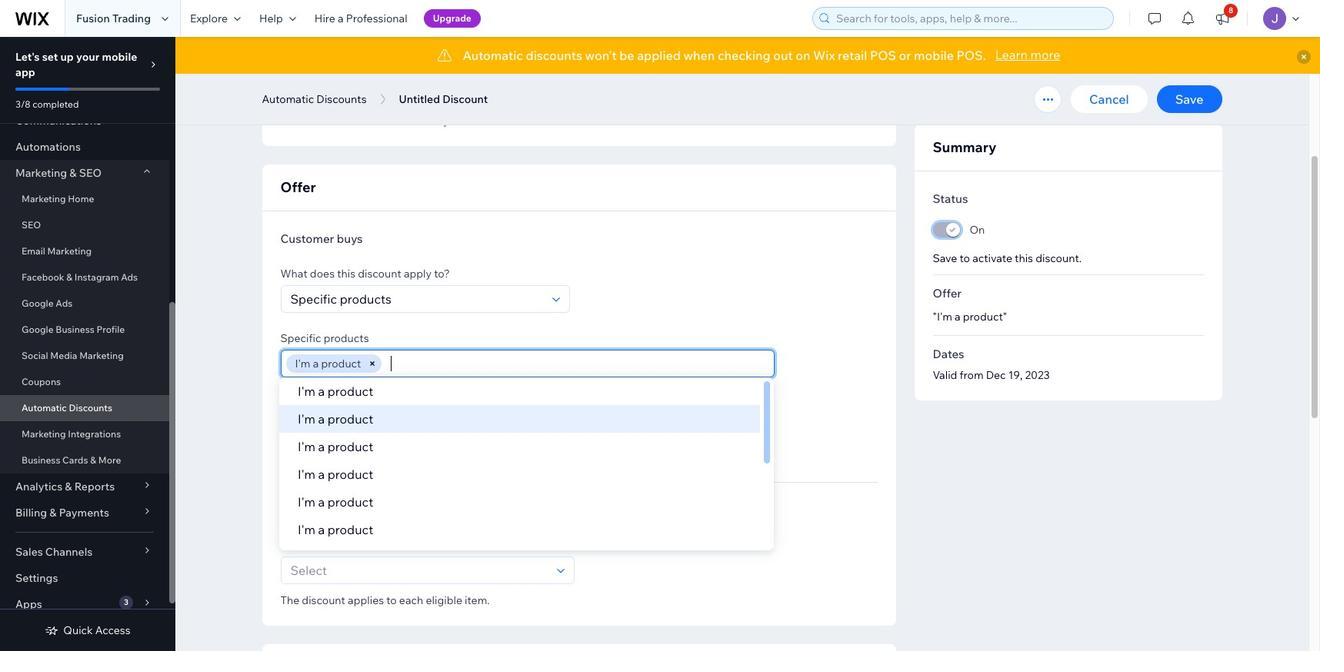 Task type: vqa. For each thing, say whether or not it's contained in the screenshot.
Add to the left
no



Task type: locate. For each thing, give the bounding box(es) containing it.
marketing down the profile
[[79, 350, 124, 362]]

1 horizontal spatial offer
[[933, 286, 962, 301]]

1 vertical spatial automatic
[[262, 92, 314, 106]]

customers will see this name on your site.
[[280, 114, 488, 128]]

instagram
[[74, 272, 119, 283]]

learn more
[[995, 47, 1060, 62]]

2 what from the top
[[280, 539, 307, 552]]

1 select field from the top
[[286, 286, 547, 312]]

professional
[[346, 12, 407, 25]]

business cards & more link
[[0, 448, 169, 474]]

marketing up facebook & instagram ads
[[47, 245, 92, 257]]

facebook
[[22, 272, 64, 283]]

marketing down marketing & seo at the left of the page
[[22, 193, 66, 205]]

let's set up your mobile app
[[15, 50, 137, 79]]

1 vertical spatial business
[[22, 455, 60, 466]]

2 select field from the top
[[286, 558, 552, 584]]

1 vertical spatial automatic discounts
[[22, 402, 112, 414]]

product
[[321, 357, 361, 371], [328, 384, 373, 399], [328, 412, 373, 427], [328, 439, 373, 455], [328, 467, 373, 482], [328, 495, 373, 510], [328, 522, 373, 538], [328, 550, 373, 565]]

dates valid from dec 19, 2023
[[933, 347, 1050, 382]]

are there any requirements?
[[280, 396, 423, 410]]

0 vertical spatial automatic discounts
[[262, 92, 367, 106]]

save inside save button
[[1175, 92, 1204, 107]]

1 vertical spatial google
[[22, 324, 54, 335]]

0 horizontal spatial seo
[[22, 219, 41, 231]]

social media marketing link
[[0, 343, 169, 369]]

1 vertical spatial what
[[280, 539, 307, 552]]

select field down apply
[[286, 286, 547, 312]]

untitled discount
[[399, 92, 488, 106]]

0 vertical spatial business
[[56, 324, 94, 335]]

2 horizontal spatial automatic
[[463, 48, 523, 63]]

discounts up integrations at left
[[69, 402, 112, 414]]

quick access button
[[45, 624, 131, 638]]

discounts for automatic discounts link at the left of page
[[69, 402, 112, 414]]

1 horizontal spatial automatic
[[262, 92, 314, 106]]

1 horizontal spatial discounts
[[316, 92, 367, 106]]

0 horizontal spatial automatic discounts
[[22, 402, 112, 414]]

automatic discounts
[[262, 92, 367, 106], [22, 402, 112, 414]]

&
[[69, 166, 77, 180], [66, 272, 72, 283], [90, 455, 96, 466], [65, 480, 72, 494], [49, 506, 57, 520]]

alert containing learn more
[[175, 37, 1320, 74]]

alert
[[175, 37, 1320, 74]]

facebook & instagram ads
[[22, 272, 138, 283]]

0 vertical spatial what
[[280, 267, 307, 281]]

marketing up business cards & more
[[22, 428, 66, 440]]

this
[[377, 114, 395, 128], [1015, 252, 1033, 265], [337, 267, 355, 281]]

customer for customer gets
[[280, 503, 334, 518]]

business up analytics
[[22, 455, 60, 466]]

let's
[[15, 50, 40, 64]]

1 vertical spatial minimum
[[302, 445, 356, 461]]

when
[[684, 48, 715, 63]]

select field for discount
[[286, 286, 547, 312]]

save to activate this discount.
[[933, 252, 1082, 265]]

coupons link
[[0, 369, 169, 395]]

select field up each
[[286, 558, 552, 584]]

automatic discounts inside automatic discounts link
[[22, 402, 112, 414]]

automatic for automatic discounts link at the left of page
[[22, 402, 67, 414]]

products
[[324, 332, 369, 345]]

0 vertical spatial minimum
[[302, 416, 356, 432]]

1 horizontal spatial ads
[[121, 272, 138, 283]]

cards
[[62, 455, 88, 466]]

business up social media marketing
[[56, 324, 94, 335]]

& inside dropdown button
[[65, 480, 72, 494]]

out
[[773, 48, 793, 63]]

1 vertical spatial select field
[[286, 558, 552, 584]]

1 horizontal spatial this
[[377, 114, 395, 128]]

minimum left order
[[302, 445, 356, 461]]

google for google ads
[[22, 298, 54, 309]]

to left each
[[386, 594, 397, 608]]

1 google from the top
[[22, 298, 54, 309]]

this right activate
[[1015, 252, 1033, 265]]

0 vertical spatial select field
[[286, 286, 547, 312]]

product down are there any requirements?
[[328, 412, 373, 427]]

1 horizontal spatial to
[[960, 252, 970, 265]]

2 vertical spatial this
[[337, 267, 355, 281]]

settings link
[[0, 565, 169, 592]]

i'm a product option
[[279, 405, 760, 433]]

google
[[22, 298, 54, 309], [22, 324, 54, 335]]

discount left apply
[[358, 267, 401, 281]]

billing & payments
[[15, 506, 109, 520]]

more
[[98, 455, 121, 466]]

2 horizontal spatial this
[[1015, 252, 1033, 265]]

what for what does this discount apply to?
[[280, 267, 307, 281]]

1 vertical spatial seo
[[22, 219, 41, 231]]

to left activate
[[960, 252, 970, 265]]

1 horizontal spatial discount
[[358, 267, 401, 281]]

automatic inside sidebar element
[[22, 402, 67, 414]]

mobile inside let's set up your mobile app
[[102, 50, 137, 64]]

0 vertical spatial ads
[[121, 272, 138, 283]]

product down minimum quantity of items option
[[328, 439, 373, 455]]

1 horizontal spatial save
[[1175, 92, 1204, 107]]

business
[[56, 324, 94, 335], [22, 455, 60, 466]]

2 vertical spatial automatic
[[22, 402, 67, 414]]

product down minimum order subtotal checkbox
[[328, 467, 373, 482]]

on right out
[[796, 48, 810, 63]]

1 vertical spatial save
[[933, 252, 957, 265]]

automatic up 'customers'
[[262, 92, 314, 106]]

your left site.
[[443, 114, 466, 128]]

of
[[409, 416, 421, 432]]

what left does
[[280, 267, 307, 281]]

Minimum order subtotal checkbox
[[280, 444, 458, 464]]

wix
[[813, 48, 835, 63]]

discounts up "will"
[[316, 92, 367, 106]]

1 vertical spatial offer
[[933, 286, 962, 301]]

Select field
[[286, 286, 547, 312], [286, 558, 552, 584]]

1 vertical spatial discount
[[302, 594, 345, 608]]

seo down automations link
[[79, 166, 102, 180]]

1 what from the top
[[280, 267, 307, 281]]

mobile right or
[[914, 48, 954, 63]]

0 vertical spatial to
[[960, 252, 970, 265]]

google up social
[[22, 324, 54, 335]]

1 horizontal spatial on
[[796, 48, 810, 63]]

customer gets
[[280, 503, 361, 518]]

quantity
[[359, 416, 407, 432]]

& for payments
[[49, 506, 57, 520]]

0 horizontal spatial discount
[[302, 594, 345, 608]]

0 horizontal spatial automatic
[[22, 402, 67, 414]]

activate
[[972, 252, 1012, 265]]

on right name
[[428, 114, 441, 128]]

social media marketing
[[22, 350, 124, 362]]

"i'm a product"
[[933, 310, 1007, 324]]

0 vertical spatial customer
[[280, 232, 334, 246]]

0 vertical spatial this
[[377, 114, 395, 128]]

home
[[68, 193, 94, 205]]

marketing for home
[[22, 193, 66, 205]]

& for instagram
[[66, 272, 72, 283]]

payments
[[59, 506, 109, 520]]

0 vertical spatial seo
[[79, 166, 102, 180]]

0 horizontal spatial offer
[[280, 178, 316, 196]]

this right the see
[[377, 114, 395, 128]]

access
[[95, 624, 131, 638]]

is
[[310, 539, 318, 552]]

automatic discounts inside automatic discounts button
[[262, 92, 367, 106]]

customer up is
[[280, 503, 334, 518]]

applied
[[637, 48, 681, 63]]

marketing home
[[22, 193, 94, 205]]

customer up does
[[280, 232, 334, 246]]

0 vertical spatial google
[[22, 298, 54, 309]]

minimum for minimum order subtotal
[[302, 445, 356, 461]]

the
[[320, 539, 337, 552]]

sidebar element
[[0, 0, 175, 652]]

1 vertical spatial your
[[443, 114, 466, 128]]

this right does
[[337, 267, 355, 281]]

will
[[338, 114, 354, 128]]

marketing inside marketing integrations link
[[22, 428, 66, 440]]

checking
[[718, 48, 771, 63]]

hire a professional link
[[305, 0, 417, 37]]

0 horizontal spatial mobile
[[102, 50, 137, 64]]

0 vertical spatial on
[[796, 48, 810, 63]]

0 vertical spatial automatic
[[463, 48, 523, 63]]

& right facebook
[[66, 272, 72, 283]]

1 horizontal spatial your
[[443, 114, 466, 128]]

discount
[[442, 92, 488, 106]]

discounts inside button
[[316, 92, 367, 106]]

ads
[[121, 272, 138, 283], [56, 298, 73, 309]]

on
[[796, 48, 810, 63], [428, 114, 441, 128]]

0 vertical spatial save
[[1175, 92, 1204, 107]]

offer up customer buys at the left top of page
[[280, 178, 316, 196]]

1 vertical spatial discounts
[[69, 402, 112, 414]]

1 minimum from the top
[[302, 416, 356, 432]]

1 horizontal spatial seo
[[79, 166, 102, 180]]

0 vertical spatial offer
[[280, 178, 316, 196]]

product down products
[[321, 357, 361, 371]]

i'm a product
[[295, 357, 361, 371], [298, 384, 373, 399], [298, 412, 373, 427], [298, 439, 373, 455], [298, 467, 373, 482], [298, 495, 373, 510], [298, 522, 373, 538], [298, 550, 373, 565]]

& right billing
[[49, 506, 57, 520]]

discount.
[[1036, 252, 1082, 265]]

automatic discounts button
[[254, 88, 374, 111]]

0 horizontal spatial save
[[933, 252, 957, 265]]

0 horizontal spatial ads
[[56, 298, 73, 309]]

ads right instagram on the top left of the page
[[121, 272, 138, 283]]

seo
[[79, 166, 102, 180], [22, 219, 41, 231]]

1 horizontal spatial automatic discounts
[[262, 92, 367, 106]]

& left the reports
[[65, 480, 72, 494]]

2 minimum from the top
[[302, 445, 356, 461]]

automatic discounts for automatic discounts link at the left of page
[[22, 402, 112, 414]]

& for seo
[[69, 166, 77, 180]]

discounts for automatic discounts button
[[316, 92, 367, 106]]

1 vertical spatial customer
[[280, 503, 334, 518]]

0 horizontal spatial on
[[428, 114, 441, 128]]

are
[[280, 396, 298, 410]]

& up home
[[69, 166, 77, 180]]

from
[[960, 368, 984, 382]]

marketing for &
[[15, 166, 67, 180]]

ads up google business profile
[[56, 298, 73, 309]]

2 google from the top
[[22, 324, 54, 335]]

marketing down automations
[[15, 166, 67, 180]]

& inside dropdown button
[[69, 166, 77, 180]]

discounts inside sidebar element
[[69, 402, 112, 414]]

what does this discount apply to?
[[280, 267, 450, 281]]

minimum
[[302, 416, 356, 432], [302, 445, 356, 461]]

marketing inside marketing home link
[[22, 193, 66, 205]]

discount right the
[[302, 594, 345, 608]]

automatic inside button
[[262, 92, 314, 106]]

0 vertical spatial your
[[76, 50, 99, 64]]

google for google business profile
[[22, 324, 54, 335]]

marketing inside marketing & seo dropdown button
[[15, 166, 67, 180]]

2023
[[1025, 368, 1050, 382]]

what left is
[[280, 539, 307, 552]]

0 horizontal spatial to
[[386, 594, 397, 608]]

product right there
[[328, 384, 373, 399]]

1 vertical spatial this
[[1015, 252, 1033, 265]]

2 customer from the top
[[280, 503, 334, 518]]

1 horizontal spatial mobile
[[914, 48, 954, 63]]

mobile down the 'fusion trading'
[[102, 50, 137, 64]]

0 vertical spatial discounts
[[316, 92, 367, 106]]

product down gets
[[328, 522, 373, 538]]

minimum inside checkbox
[[302, 445, 356, 461]]

automatic down coupons on the bottom left
[[22, 402, 67, 414]]

None field
[[386, 351, 769, 377]]

marketing inside email marketing link
[[47, 245, 92, 257]]

save for save to activate this discount.
[[933, 252, 957, 265]]

discount
[[358, 267, 401, 281], [302, 594, 345, 608]]

1 vertical spatial ads
[[56, 298, 73, 309]]

there
[[300, 396, 327, 410]]

1 customer from the top
[[280, 232, 334, 246]]

google down facebook
[[22, 298, 54, 309]]

communications button
[[0, 108, 169, 134]]

0 horizontal spatial your
[[76, 50, 99, 64]]

specific
[[280, 332, 321, 345]]

minimum down any
[[302, 416, 356, 432]]

automatic discounts up marketing integrations
[[22, 402, 112, 414]]

fusion
[[76, 12, 110, 25]]

explore
[[190, 12, 228, 25]]

marketing
[[15, 166, 67, 180], [22, 193, 66, 205], [47, 245, 92, 257], [79, 350, 124, 362], [22, 428, 66, 440]]

seo up email
[[22, 219, 41, 231]]

automatic up discount
[[463, 48, 523, 63]]

Minimum quantity of items checkbox
[[280, 415, 474, 435]]

minimum inside option
[[302, 416, 356, 432]]

what
[[280, 267, 307, 281], [280, 539, 307, 552]]

0 horizontal spatial discounts
[[69, 402, 112, 414]]

customer
[[280, 232, 334, 246], [280, 503, 334, 518]]

your right up at the left top of the page
[[76, 50, 99, 64]]

automatic discounts up 'customers'
[[262, 92, 367, 106]]

offer up "i'm
[[933, 286, 962, 301]]

& inside "popup button"
[[49, 506, 57, 520]]

product up 'discount?' on the bottom of the page
[[328, 495, 373, 510]]



Task type: describe. For each thing, give the bounding box(es) containing it.
minimum order subtotal
[[302, 445, 439, 461]]

apps
[[15, 598, 42, 612]]

marketing for integrations
[[22, 428, 66, 440]]

learn more link
[[995, 45, 1060, 64]]

integrations
[[68, 428, 121, 440]]

help button
[[250, 0, 305, 37]]

seo link
[[0, 212, 169, 238]]

analytics & reports button
[[0, 474, 169, 500]]

untitled
[[399, 92, 440, 106]]

0 vertical spatial discount
[[358, 267, 401, 281]]

business inside google business profile link
[[56, 324, 94, 335]]

save button
[[1157, 85, 1222, 113]]

item.
[[465, 594, 490, 608]]

customer buys
[[280, 232, 363, 246]]

marketing integrations
[[22, 428, 121, 440]]

8
[[1229, 5, 1233, 15]]

analytics
[[15, 480, 62, 494]]

seo inside dropdown button
[[79, 166, 102, 180]]

coupons
[[22, 376, 61, 388]]

product inside option
[[328, 412, 373, 427]]

cancel
[[1089, 92, 1129, 107]]

customer for customer buys
[[280, 232, 334, 246]]

google business profile link
[[0, 317, 169, 343]]

quick access
[[63, 624, 131, 638]]

subtotal
[[393, 445, 439, 461]]

upgrade button
[[424, 9, 481, 28]]

i'm inside option
[[298, 412, 315, 427]]

completed
[[33, 98, 79, 110]]

automatic discounts for automatic discounts button
[[262, 92, 367, 106]]

email
[[22, 245, 45, 257]]

e.g., Summer Sale field
[[286, 78, 569, 104]]

order
[[359, 445, 390, 461]]

learn
[[995, 47, 1028, 62]]

trading
[[112, 12, 151, 25]]

your inside let's set up your mobile app
[[76, 50, 99, 64]]

what for what is the discount?
[[280, 539, 307, 552]]

on
[[970, 223, 985, 237]]

gets
[[337, 503, 361, 518]]

won't
[[585, 48, 617, 63]]

sales
[[15, 545, 43, 559]]

quick
[[63, 624, 93, 638]]

be
[[619, 48, 634, 63]]

discounts
[[526, 48, 582, 63]]

upgrade
[[433, 12, 471, 24]]

site.
[[468, 114, 488, 128]]

hire a professional
[[315, 12, 407, 25]]

settings
[[15, 572, 58, 585]]

untitled discount button
[[391, 88, 495, 111]]

automations
[[15, 140, 81, 154]]

automatic discounts link
[[0, 395, 169, 422]]

i'm a product inside option
[[298, 412, 373, 427]]

each
[[399, 594, 423, 608]]

fusion trading
[[76, 12, 151, 25]]

help
[[259, 12, 283, 25]]

this for see
[[377, 114, 395, 128]]

the discount applies to each eligible item.
[[280, 594, 490, 608]]

requirements?
[[350, 396, 423, 410]]

dates
[[933, 347, 964, 362]]

marketing & seo button
[[0, 160, 169, 186]]

discount?
[[339, 539, 389, 552]]

more
[[1030, 47, 1060, 62]]

& left more
[[90, 455, 96, 466]]

a inside option
[[318, 412, 325, 427]]

communications
[[15, 114, 102, 128]]

product right is
[[328, 550, 373, 565]]

marketing inside social media marketing link
[[79, 350, 124, 362]]

social
[[22, 350, 48, 362]]

summary
[[933, 138, 997, 156]]

3
[[124, 598, 128, 608]]

pos
[[870, 48, 896, 63]]

sales channels button
[[0, 539, 169, 565]]

channels
[[45, 545, 93, 559]]

media
[[50, 350, 77, 362]]

1 vertical spatial to
[[386, 594, 397, 608]]

to?
[[434, 267, 450, 281]]

0 horizontal spatial this
[[337, 267, 355, 281]]

select field for discount?
[[286, 558, 552, 584]]

valid
[[933, 368, 957, 382]]

19,
[[1008, 368, 1023, 382]]

minimum for minimum quantity of items
[[302, 416, 356, 432]]

hire
[[315, 12, 335, 25]]

customers
[[280, 114, 335, 128]]

email marketing link
[[0, 238, 169, 265]]

cancel button
[[1071, 85, 1147, 113]]

Search for tools, apps, help & more... field
[[832, 8, 1109, 29]]

automatic for automatic discounts button
[[262, 92, 314, 106]]

does
[[310, 267, 335, 281]]

applies
[[348, 594, 384, 608]]

automatic discounts won't be applied when checking out on wix retail pos or mobile pos.
[[463, 48, 986, 63]]

save for save
[[1175, 92, 1204, 107]]

app
[[15, 65, 35, 79]]

automations link
[[0, 134, 169, 160]]

set
[[42, 50, 58, 64]]

"i'm
[[933, 310, 952, 324]]

product"
[[963, 310, 1007, 324]]

reports
[[74, 480, 115, 494]]

status
[[933, 192, 968, 206]]

email marketing
[[22, 245, 92, 257]]

& for reports
[[65, 480, 72, 494]]

retail
[[838, 48, 867, 63]]

this for activate
[[1015, 252, 1033, 265]]

billing
[[15, 506, 47, 520]]

or
[[899, 48, 911, 63]]

business inside business cards & more link
[[22, 455, 60, 466]]

billing & payments button
[[0, 500, 169, 526]]

1 vertical spatial on
[[428, 114, 441, 128]]



